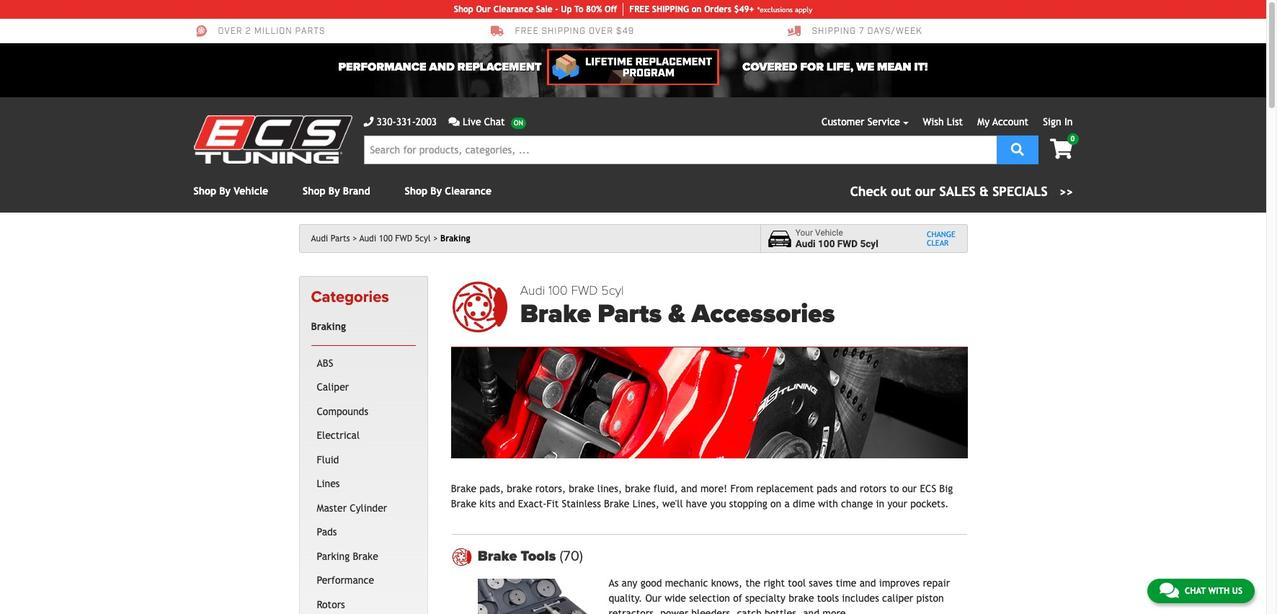 Task type: locate. For each thing, give the bounding box(es) containing it.
0 horizontal spatial and
[[499, 498, 515, 510]]

2 horizontal spatial 5cyl
[[861, 238, 879, 250]]

0 horizontal spatial 5cyl
[[415, 234, 431, 244]]

chat with us link
[[1148, 579, 1255, 603]]

shop by clearance link
[[405, 185, 492, 197]]

over 2 million parts
[[218, 26, 325, 37]]

clear
[[927, 239, 949, 247]]

1 horizontal spatial fwd
[[571, 283, 598, 299]]

3 by from the left
[[431, 185, 442, 197]]

*exclusions apply link
[[758, 4, 813, 15]]

over
[[218, 26, 243, 37]]

rotors link
[[314, 593, 413, 614]]

kits
[[480, 498, 496, 510]]

and
[[429, 60, 455, 74]]

parts
[[331, 234, 350, 244], [598, 299, 662, 330]]

live chat link
[[449, 115, 526, 130]]

1 vertical spatial parts
[[598, 299, 662, 330]]

brake
[[507, 483, 533, 494], [569, 483, 595, 494], [625, 483, 651, 494]]

accessories
[[692, 299, 835, 330]]

1 horizontal spatial parts
[[598, 299, 662, 330]]

100 inside audi 100 fwd 5cyl brake parts & accessories
[[549, 283, 568, 299]]

on right ping
[[692, 4, 702, 14]]

100 for audi 100 fwd 5cyl
[[379, 234, 393, 244]]

2 horizontal spatial 100
[[818, 238, 835, 250]]

chat
[[484, 116, 505, 128], [1185, 586, 1206, 596]]

big
[[940, 483, 953, 494]]

2 horizontal spatial fwd
[[838, 238, 858, 250]]

brake up stainless
[[569, 483, 595, 494]]

1 vertical spatial chat
[[1185, 586, 1206, 596]]

1 horizontal spatial with
[[1209, 586, 1230, 596]]

braking subcategories element
[[311, 345, 416, 614]]

wish list
[[923, 116, 963, 128]]

wish list link
[[923, 116, 963, 128]]

1 horizontal spatial clearance
[[494, 4, 534, 14]]

customer
[[822, 116, 865, 128]]

sign in link
[[1044, 116, 1073, 128]]

1 vertical spatial vehicle
[[816, 228, 844, 238]]

comments image
[[449, 117, 460, 127]]

by
[[219, 185, 231, 197], [329, 185, 340, 197], [431, 185, 442, 197]]

and
[[681, 483, 698, 494], [841, 483, 857, 494], [499, 498, 515, 510]]

1 vertical spatial clearance
[[445, 185, 492, 197]]

braking down shop by clearance
[[441, 234, 471, 244]]

and up have
[[681, 483, 698, 494]]

by left brand
[[329, 185, 340, 197]]

1 horizontal spatial by
[[329, 185, 340, 197]]

0 link
[[1039, 133, 1079, 161]]

chat right comments image
[[1185, 586, 1206, 596]]

1 horizontal spatial brake
[[569, 483, 595, 494]]

compounds
[[317, 406, 369, 417]]

with left us
[[1209, 586, 1230, 596]]

braking up "abs"
[[311, 321, 346, 333]]

live
[[463, 116, 481, 128]]

audi parts link
[[311, 234, 357, 244]]

vehicle down ecs tuning "image"
[[234, 185, 268, 197]]

covered
[[743, 60, 798, 74]]

rotors,
[[536, 483, 566, 494]]

audi 100 fwd 5cyl brake parts & accessories
[[520, 283, 835, 330]]

by down ecs tuning "image"
[[219, 185, 231, 197]]

audi inside audi 100 fwd 5cyl brake parts & accessories
[[520, 283, 545, 299]]

pads,
[[480, 483, 504, 494]]

0 horizontal spatial braking
[[311, 321, 346, 333]]

audi 100 fwd 5cyl link
[[360, 234, 438, 244]]

0 horizontal spatial clearance
[[445, 185, 492, 197]]

2 horizontal spatial brake
[[625, 483, 651, 494]]

0 vertical spatial chat
[[484, 116, 505, 128]]

a
[[785, 498, 790, 510]]

by for brand
[[329, 185, 340, 197]]

category navigation element
[[299, 276, 428, 614]]

to
[[575, 4, 584, 14]]

0 horizontal spatial with
[[819, 498, 838, 510]]

0 horizontal spatial brake
[[507, 483, 533, 494]]

ecs tuning image
[[194, 115, 352, 164]]

brake inside braking subcategories element
[[353, 551, 378, 562]]

5cyl
[[415, 234, 431, 244], [861, 238, 879, 250], [602, 283, 624, 299]]

shop for shop by vehicle
[[194, 185, 216, 197]]

0 horizontal spatial parts
[[331, 234, 350, 244]]

1 vertical spatial on
[[771, 498, 782, 510]]

5cyl inside audi 100 fwd 5cyl brake parts & accessories
[[602, 283, 624, 299]]

by up the audi 100 fwd 5cyl link
[[431, 185, 442, 197]]

1 horizontal spatial 100
[[549, 283, 568, 299]]

we
[[857, 60, 875, 74]]

master
[[317, 502, 347, 514]]

my
[[978, 116, 990, 128]]

2 brake from the left
[[569, 483, 595, 494]]

our
[[903, 483, 917, 494]]

and right kits
[[499, 498, 515, 510]]

braking inside category navigation element
[[311, 321, 346, 333]]

with inside brake pads, brake rotors, brake lines, brake fluid, and more! from replacement pads and rotors to our ecs big brake kits and exact-fit stainless brake lines, we'll have you stopping on a dime with change in your pockets.
[[819, 498, 838, 510]]

life,
[[827, 60, 854, 74]]

clearance
[[494, 4, 534, 14], [445, 185, 492, 197]]

fluid
[[317, 454, 339, 466]]

your vehicle audi 100 fwd 5cyl
[[796, 228, 879, 250]]

with down pads in the bottom right of the page
[[819, 498, 838, 510]]

0 vertical spatial vehicle
[[234, 185, 268, 197]]

shop by brand link
[[303, 185, 370, 197]]

parts inside audi 100 fwd 5cyl brake parts & accessories
[[598, 299, 662, 330]]

parking brake link
[[314, 545, 413, 569]]

audi for audi 100 fwd 5cyl brake parts & accessories
[[520, 283, 545, 299]]

performance and replacement
[[339, 60, 542, 74]]

0 horizontal spatial 100
[[379, 234, 393, 244]]

brake tools link
[[478, 548, 967, 565]]

-
[[555, 4, 559, 14]]

master cylinder link
[[314, 497, 413, 521]]

1 by from the left
[[219, 185, 231, 197]]

0 vertical spatial braking
[[441, 234, 471, 244]]

vehicle
[[234, 185, 268, 197], [816, 228, 844, 238]]

change
[[842, 498, 873, 510]]

dime
[[793, 498, 816, 510]]

parking brake
[[317, 551, 378, 562]]

clearance up "free"
[[494, 4, 534, 14]]

100 for audi 100 fwd 5cyl brake parts & accessories
[[549, 283, 568, 299]]

over 2 million parts link
[[194, 25, 325, 37]]

have
[[686, 498, 708, 510]]

0 vertical spatial clearance
[[494, 4, 534, 14]]

brake up 'lines,'
[[625, 483, 651, 494]]

0
[[1071, 135, 1075, 143]]

fwd inside audi 100 fwd 5cyl brake parts & accessories
[[571, 283, 598, 299]]

shipping 7 days/week
[[812, 26, 923, 37]]

0 horizontal spatial on
[[692, 4, 702, 14]]

and up change
[[841, 483, 857, 494]]

phone image
[[364, 117, 374, 127]]

with
[[819, 498, 838, 510], [1209, 586, 1230, 596]]

0 vertical spatial parts
[[331, 234, 350, 244]]

braking
[[441, 234, 471, 244], [311, 321, 346, 333]]

brand
[[343, 185, 370, 197]]

2 by from the left
[[329, 185, 340, 197]]

1 vertical spatial &
[[669, 299, 685, 330]]

days/week
[[868, 26, 923, 37]]

audi 100 fwd 5cyl
[[360, 234, 431, 244]]

0 horizontal spatial fwd
[[395, 234, 413, 244]]

pads
[[317, 527, 337, 538]]

2 horizontal spatial by
[[431, 185, 442, 197]]

$49
[[616, 26, 635, 37]]

shop for shop by clearance
[[405, 185, 428, 197]]

80%
[[586, 4, 602, 14]]

fluid link
[[314, 448, 413, 473]]

exact-
[[518, 498, 547, 510]]

chat right "live"
[[484, 116, 505, 128]]

1 horizontal spatial vehicle
[[816, 228, 844, 238]]

0 horizontal spatial &
[[669, 299, 685, 330]]

0 vertical spatial &
[[980, 184, 989, 199]]

brake up the exact-
[[507, 483, 533, 494]]

my account link
[[978, 116, 1029, 128]]

clearance down "live"
[[445, 185, 492, 197]]

0 horizontal spatial by
[[219, 185, 231, 197]]

on left a
[[771, 498, 782, 510]]

1 vertical spatial braking
[[311, 321, 346, 333]]

330-
[[377, 116, 396, 128]]

1 horizontal spatial 5cyl
[[602, 283, 624, 299]]

lines link
[[314, 473, 413, 497]]

vehicle right "your"
[[816, 228, 844, 238]]

clearance for by
[[445, 185, 492, 197]]

pockets.
[[911, 498, 949, 510]]

clearance for our
[[494, 4, 534, 14]]

0 vertical spatial with
[[819, 498, 838, 510]]

1 horizontal spatial on
[[771, 498, 782, 510]]

shipping 7 days/week link
[[788, 25, 923, 37]]

parts
[[295, 26, 325, 37]]

lines,
[[633, 498, 660, 510]]



Task type: vqa. For each thing, say whether or not it's contained in the screenshot.
Product Disclaimer 'LINK'
no



Task type: describe. For each thing, give the bounding box(es) containing it.
lifetime replacement program banner image
[[548, 49, 719, 85]]

for
[[801, 60, 824, 74]]

tools
[[521, 548, 556, 565]]

0 vertical spatial on
[[692, 4, 702, 14]]

3 brake from the left
[[625, 483, 651, 494]]

shop for shop by brand
[[303, 185, 326, 197]]

$49+
[[734, 4, 755, 14]]

performance
[[339, 60, 427, 74]]

by for vehicle
[[219, 185, 231, 197]]

2003
[[416, 116, 437, 128]]

categories
[[311, 288, 389, 306]]

1 brake from the left
[[507, 483, 533, 494]]

free
[[515, 26, 539, 37]]

sales & specials
[[940, 184, 1048, 199]]

wish
[[923, 116, 944, 128]]

shipping
[[812, 26, 857, 37]]

5cyl for audi 100 fwd 5cyl brake parts & accessories
[[602, 283, 624, 299]]

brake pads, brake rotors, brake lines, brake fluid, and more! from replacement pads and rotors to our ecs big brake kits and exact-fit stainless brake lines, we'll have you stopping on a dime with change in your pockets.
[[451, 483, 953, 510]]

1 vertical spatial with
[[1209, 586, 1230, 596]]

fluid,
[[654, 483, 678, 494]]

shopping cart image
[[1051, 139, 1073, 159]]

shop by vehicle link
[[194, 185, 268, 197]]

your
[[888, 498, 908, 510]]

search image
[[1011, 142, 1024, 155]]

abs link
[[314, 352, 413, 376]]

5cyl inside the 'your vehicle audi 100 fwd 5cyl'
[[861, 238, 879, 250]]

vehicle inside the 'your vehicle audi 100 fwd 5cyl'
[[816, 228, 844, 238]]

million
[[254, 26, 293, 37]]

sign
[[1044, 116, 1062, 128]]

ping
[[670, 4, 689, 14]]

ship
[[652, 4, 670, 14]]

0 horizontal spatial chat
[[484, 116, 505, 128]]

sign in
[[1044, 116, 1073, 128]]

your
[[796, 228, 813, 238]]

apply
[[795, 5, 813, 13]]

by for clearance
[[431, 185, 442, 197]]

7
[[859, 26, 865, 37]]

1 horizontal spatial &
[[980, 184, 989, 199]]

performance link
[[314, 569, 413, 593]]

electrical link
[[314, 424, 413, 448]]

0 horizontal spatial vehicle
[[234, 185, 268, 197]]

audi for audi 100 fwd 5cyl
[[360, 234, 377, 244]]

sales
[[940, 184, 976, 199]]

live chat
[[463, 116, 505, 128]]

fit
[[547, 498, 559, 510]]

electrical
[[317, 430, 360, 441]]

331-
[[396, 116, 416, 128]]

specials
[[993, 184, 1048, 199]]

shop our clearance sale - up to 80% off link
[[454, 3, 624, 16]]

audi inside the 'your vehicle audi 100 fwd 5cyl'
[[796, 238, 816, 250]]

service
[[868, 116, 901, 128]]

list
[[947, 116, 963, 128]]

braking link
[[308, 315, 413, 339]]

brake tools thumbnail image image
[[478, 579, 597, 614]]

shipping
[[542, 26, 586, 37]]

sales & specials link
[[851, 182, 1073, 201]]

on inside brake pads, brake rotors, brake lines, brake fluid, and more! from replacement pads and rotors to our ecs big brake kits and exact-fit stainless brake lines, we'll have you stopping on a dime with change in your pockets.
[[771, 498, 782, 510]]

parking
[[317, 551, 350, 562]]

fwd for audi 100 fwd 5cyl brake parts & accessories
[[571, 283, 598, 299]]

lines
[[317, 478, 340, 490]]

my account
[[978, 116, 1029, 128]]

up
[[561, 4, 572, 14]]

it!
[[915, 60, 928, 74]]

comments image
[[1160, 582, 1180, 599]]

free
[[630, 4, 650, 14]]

from
[[731, 483, 754, 494]]

brake inside audi 100 fwd 5cyl brake parts & accessories
[[520, 299, 591, 330]]

chat with us
[[1185, 586, 1243, 596]]

2
[[246, 26, 251, 37]]

performance
[[317, 575, 374, 586]]

compounds link
[[314, 400, 413, 424]]

*exclusions
[[758, 5, 793, 13]]

orders
[[705, 4, 732, 14]]

brake tools
[[478, 548, 560, 565]]

fwd for audi 100 fwd 5cyl
[[395, 234, 413, 244]]

clear link
[[927, 239, 956, 247]]

rotors
[[860, 483, 887, 494]]

100 inside the 'your vehicle audi 100 fwd 5cyl'
[[818, 238, 835, 250]]

we'll
[[663, 498, 683, 510]]

shop for shop our clearance sale - up to 80% off
[[454, 4, 474, 14]]

330-331-2003
[[377, 116, 437, 128]]

sale
[[536, 4, 553, 14]]

free shipping over $49
[[515, 26, 635, 37]]

change link
[[927, 230, 956, 239]]

5cyl for audi 100 fwd 5cyl
[[415, 234, 431, 244]]

you
[[711, 498, 727, 510]]

replacement
[[458, 60, 542, 74]]

audi for audi parts
[[311, 234, 328, 244]]

1 horizontal spatial braking
[[441, 234, 471, 244]]

Search text field
[[364, 136, 997, 164]]

audi parts
[[311, 234, 350, 244]]

in
[[1065, 116, 1073, 128]]

cylinder
[[350, 502, 387, 514]]

customer service
[[822, 116, 901, 128]]

rotors
[[317, 599, 345, 611]]

1 horizontal spatial and
[[681, 483, 698, 494]]

fwd inside the 'your vehicle audi 100 fwd 5cyl'
[[838, 238, 858, 250]]

in
[[876, 498, 885, 510]]

brake parts & accessories banner image image
[[451, 347, 968, 458]]

& inside audi 100 fwd 5cyl brake parts & accessories
[[669, 299, 685, 330]]

free shipping over $49 link
[[491, 25, 635, 37]]

1 horizontal spatial chat
[[1185, 586, 1206, 596]]

change clear
[[927, 230, 956, 247]]

our
[[476, 4, 491, 14]]

master cylinder
[[317, 502, 387, 514]]

2 horizontal spatial and
[[841, 483, 857, 494]]



